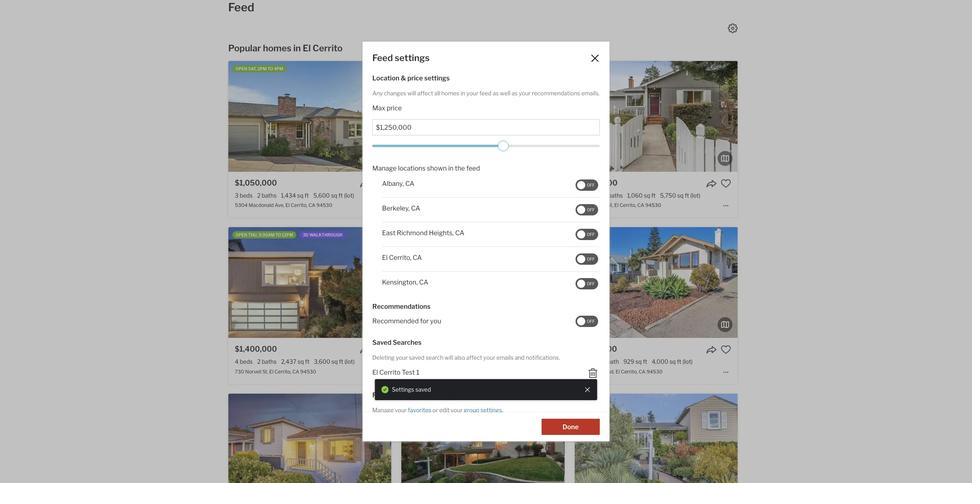 Task type: vqa. For each thing, say whether or not it's contained in the screenshot.
St,
yes



Task type: describe. For each thing, give the bounding box(es) containing it.
ft for 3,600 sq ft (lot)
[[339, 358, 343, 365]]

east
[[382, 229, 396, 237]]

1 photo of 7104 blake st, el cerrito, ca 94530 image from the left
[[412, 61, 575, 172]]

1 bath for 929 sq ft
[[603, 358, 619, 365]]

1 vertical spatial cerrito
[[379, 369, 401, 377]]

3 photo of 1848 key blvd, el cerrito, ca 94530 image from the left
[[738, 227, 901, 338]]

sq for 5,600
[[331, 192, 337, 199]]

feed settings
[[372, 53, 430, 63]]

manage your favorites or edit your group settings.
[[372, 407, 503, 414]]

east richmond heights, ca
[[382, 229, 465, 237]]

1 photo of 730 norvell st, el cerrito, ca 94530 image from the left
[[66, 227, 229, 338]]

2 photo of 5304 macdonald ave, el cerrito, ca 94530 image from the left
[[228, 61, 391, 172]]

ca down 1,060 sq ft
[[638, 202, 644, 208]]

st, for $949,000
[[608, 202, 614, 208]]

sq for 1,434
[[297, 192, 303, 199]]

2 for $1,400,000
[[257, 358, 261, 365]]

berkeley,
[[382, 204, 410, 212]]

group settings. link
[[463, 407, 503, 414]]

ft for 4,000 sq ft (lot)
[[677, 358, 682, 365]]

your left emails
[[484, 354, 495, 361]]

ft for 5,600 sq ft (lot)
[[339, 192, 343, 199]]

730
[[235, 369, 244, 375]]

3 photo of 7621 terrace dr, el cerrito, ca 94530 image from the left
[[565, 61, 728, 172]]

el for 1848 key blvd, el cerrito, ca 94530
[[616, 369, 620, 375]]

kensington, ca
[[382, 278, 428, 286]]

sq for 5,750
[[677, 192, 684, 199]]

5304
[[235, 202, 248, 208]]

9:30am
[[259, 233, 275, 237]]

ca right the kensington,
[[419, 278, 428, 286]]

cerrito, for 7104 blake st, el cerrito, ca 94530
[[620, 202, 637, 208]]

7621 terrace dr, el cerrito, ca 94530
[[408, 202, 493, 208]]

ca up 2 beds
[[405, 180, 414, 187]]

2 up 7621
[[408, 192, 411, 199]]

3 photo of 6823 glen mawr ave, el cerrito, ca 94530 image from the left
[[565, 227, 728, 338]]

saved searches
[[372, 339, 422, 346]]

recommended for you
[[372, 317, 441, 325]]

ca down the 5,000
[[481, 369, 487, 375]]

location
[[372, 74, 400, 82]]

ca down 2,437 sq ft
[[292, 369, 299, 375]]

1 photo of 5304 macdonald ave, el cerrito, ca 94530 image from the left
[[66, 61, 229, 172]]

your right well
[[519, 90, 531, 97]]

open for $1,050,000
[[236, 66, 247, 71]]

sq for 929
[[636, 358, 642, 365]]

1 vertical spatial price
[[387, 104, 402, 112]]

94530 for $949,000
[[645, 202, 661, 208]]

open thu, 9:30am to 12pm
[[236, 233, 293, 237]]

0 vertical spatial settings
[[395, 53, 430, 63]]

baths for $949,000
[[608, 192, 623, 199]]

&
[[401, 74, 406, 82]]

3 photo of 7104 blake st, el cerrito, ca 94530 image from the left
[[738, 61, 901, 172]]

3d
[[303, 233, 309, 237]]

favorite button checkbox for $949,000
[[721, 178, 731, 189]]

ca down the 5,600
[[309, 202, 315, 208]]

1 vertical spatial settings
[[424, 74, 450, 82]]

0 vertical spatial homes
[[263, 43, 292, 53]]

ca right heights, at the left top of page
[[455, 229, 465, 237]]

ft for 1,060 sq ft
[[652, 192, 656, 199]]

or
[[433, 407, 438, 414]]

search
[[426, 354, 444, 361]]

saved
[[372, 339, 392, 346]]

walkthrough
[[309, 233, 342, 237]]

1 photo of 1848 key blvd, el cerrito, ca 94530 image from the left
[[412, 227, 575, 338]]

3 photo of 202 sea view dr, el cerrito, ca 94530 image from the left
[[391, 394, 554, 483]]

730 norvell st, el cerrito, ca 94530
[[235, 369, 316, 375]]

cerrito, down 1,432 sq ft
[[463, 369, 480, 375]]

favorite button checkbox for $1,050,000
[[374, 178, 385, 189]]

max price
[[372, 104, 402, 112]]

$1,050,000
[[235, 179, 277, 187]]

richmond
[[397, 229, 428, 237]]

cerrito, for 5304 macdonald ave, el cerrito, ca 94530
[[291, 202, 308, 208]]

done button
[[542, 419, 600, 435]]

sq for 1,432
[[470, 358, 476, 365]]

favorite button checkbox for $1,400,000
[[374, 345, 385, 355]]

blake
[[594, 202, 607, 208]]

favorite
[[372, 391, 398, 399]]

saved inside settings saved section
[[416, 386, 431, 393]]

recommendations
[[532, 90, 580, 97]]

bath for 1,408 sq ft
[[434, 192, 446, 199]]

1,060 sq ft
[[627, 192, 656, 199]]

2 photo of 202 sea view dr, el cerrito, ca 94530 image from the left
[[228, 394, 391, 483]]

el cerrito, ca
[[382, 254, 422, 261]]

feed for feed
[[228, 0, 254, 14]]

you
[[430, 317, 441, 325]]

1 horizontal spatial homes
[[441, 90, 459, 97]]

to for $1,050,000
[[268, 66, 273, 71]]

5,600
[[313, 192, 330, 199]]

3 photo of 1519 norvell st, el cerrito, ca 94530 image from the left
[[565, 394, 728, 483]]

4
[[235, 358, 239, 365]]

94530 for $1,400,000
[[300, 369, 316, 375]]

1 for 929
[[603, 358, 606, 365]]

sq for 4,000
[[670, 358, 676, 365]]

0.27 acre (lot)
[[483, 192, 519, 199]]

and
[[515, 354, 525, 361]]

7104 blake st, el cerrito, ca 94530
[[581, 202, 661, 208]]

blvd,
[[604, 369, 615, 375]]

ft for 5,000 sq ft (lot)
[[512, 358, 516, 365]]

1,434
[[281, 192, 296, 199]]

popular homes in el cerrito
[[228, 43, 343, 53]]

favorite updates
[[372, 391, 425, 399]]

1 vertical spatial feed
[[466, 164, 480, 172]]

3 beds for $895,000
[[408, 358, 426, 365]]

manage locations shown in the feed
[[372, 164, 480, 172]]

Max price slider range field
[[372, 140, 600, 151]]

1 photo of 6823 glen mawr ave, el cerrito, ca 94530 image from the left
[[239, 227, 402, 338]]

5,600 sq ft (lot)
[[313, 192, 354, 199]]

2 for $895,000
[[430, 358, 434, 365]]

sq for 1,060
[[644, 192, 650, 199]]

0 vertical spatial saved
[[409, 354, 425, 361]]

ft for 929 sq ft
[[643, 358, 647, 365]]

your down saved searches
[[396, 354, 408, 361]]

$899,000
[[408, 179, 445, 187]]

shown
[[427, 164, 447, 172]]

2 photo of 6823 glen mawr ave, el cerrito, ca 94530 image from the left
[[402, 227, 565, 338]]

dr,
[[439, 202, 445, 208]]

feed for feed settings
[[372, 53, 393, 63]]

1 photo of 1519 norvell st, el cerrito, ca 94530 image from the left
[[239, 394, 402, 483]]

2 photo of 1848 key blvd, el cerrito, ca 94530 image from the left
[[575, 227, 738, 338]]

1,060
[[627, 192, 643, 199]]

1 for 1,408
[[430, 192, 433, 199]]

1 vertical spatial in
[[461, 90, 465, 97]]

albany, ca
[[382, 180, 414, 187]]

2 as from the left
[[512, 90, 518, 97]]

el for 7621 terrace dr, el cerrito, ca 94530
[[446, 202, 450, 208]]

baths for $1,050,000
[[262, 192, 277, 199]]

(lot) for $949,000
[[690, 192, 701, 199]]

beds for $895,000
[[413, 358, 426, 365]]

94530 down 0.27
[[477, 202, 493, 208]]

4,000
[[652, 358, 668, 365]]

2 photo of 730 norvell st, el cerrito, ca 94530 image from the left
[[228, 227, 391, 338]]

any changes will affect all homes in your feed as well as your recommendations emails.
[[372, 90, 600, 97]]

$1,400,000
[[235, 345, 277, 354]]

94530 for $769,000
[[647, 369, 663, 375]]

2pm
[[257, 66, 267, 71]]

1,432 sq ft
[[454, 358, 482, 365]]

3 photo of 5304 macdonald ave, el cerrito, ca 94530 image from the left
[[391, 61, 554, 172]]

your left well
[[467, 90, 478, 97]]

to for $1,400,000
[[276, 233, 281, 237]]

2,437 sq ft
[[281, 358, 310, 365]]

settings saved
[[392, 386, 431, 393]]

1 bath for 1,408 sq ft
[[430, 192, 446, 199]]

norvell
[[245, 369, 261, 375]]

edit
[[439, 407, 450, 414]]

1 photo of 202 sea view dr, el cerrito, ca 94530 image from the left
[[66, 394, 229, 483]]

3,600 sq ft (lot)
[[314, 358, 355, 365]]

1,432
[[454, 358, 469, 365]]

open for $1,400,000
[[236, 233, 247, 237]]

cerrito, for 7621 terrace dr, el cerrito, ca 94530
[[451, 202, 468, 208]]

beds for $1,400,000
[[240, 358, 253, 365]]

sat,
[[248, 66, 257, 71]]

favorite button image for $949,000
[[721, 178, 731, 189]]

bath for 929 sq ft
[[607, 358, 619, 365]]

7621
[[408, 202, 419, 208]]

updates
[[399, 391, 425, 399]]

5,000 sq ft (lot)
[[486, 358, 527, 365]]

beds up 7621
[[413, 192, 426, 199]]

also
[[455, 354, 465, 361]]

favorite button checkbox for $769,000
[[721, 345, 731, 355]]

0.27
[[483, 192, 495, 199]]

3 beds for $949,000
[[581, 192, 599, 199]]

favorites
[[408, 407, 431, 414]]

acre
[[496, 192, 508, 199]]

ft for 1,432 sq ft
[[478, 358, 482, 365]]

(lot) right acre
[[509, 192, 519, 199]]

ft for 5,750 sq ft (lot)
[[685, 192, 689, 199]]

2 photo of 300 sea view dr, el cerrito, ca 94530 image from the left
[[575, 394, 738, 483]]

done
[[563, 423, 579, 431]]



Task type: locate. For each thing, give the bounding box(es) containing it.
2 beds
[[408, 192, 426, 199]]

price right &
[[408, 74, 423, 82]]

2 photo of 7621 terrace dr, el cerrito, ca 94530 image from the left
[[402, 61, 565, 172]]

3
[[235, 192, 239, 199], [581, 192, 585, 199], [408, 358, 412, 365]]

affect right also
[[467, 354, 482, 361]]

2 favorite button checkbox from the left
[[548, 345, 558, 355]]

1 vertical spatial ave,
[[447, 369, 457, 375]]

1 vertical spatial affect
[[467, 354, 482, 361]]

as right well
[[512, 90, 518, 97]]

1 horizontal spatial favorite button image
[[548, 345, 558, 355]]

popular
[[228, 43, 261, 53]]

el for 730 norvell st, el cerrito, ca 94530
[[269, 369, 274, 375]]

photo of 7104 blake st, el cerrito, ca 94530 image
[[412, 61, 575, 172], [575, 61, 738, 172], [738, 61, 901, 172]]

1 vertical spatial feed
[[372, 53, 393, 63]]

0 vertical spatial price
[[408, 74, 423, 82]]

open left thu,
[[236, 233, 247, 237]]

bath
[[434, 192, 446, 199], [607, 358, 619, 365]]

settings.
[[481, 407, 503, 414]]

1 bath
[[430, 192, 446, 199], [603, 358, 619, 365]]

0 vertical spatial to
[[268, 66, 273, 71]]

94530 down the 5,000
[[488, 369, 504, 375]]

cerrito, for 1848 key blvd, el cerrito, ca 94530
[[621, 369, 638, 375]]

ft for 1,434 sq ft
[[305, 192, 309, 199]]

ave, down 1,434
[[275, 202, 285, 208]]

0 horizontal spatial cerrito
[[313, 43, 343, 53]]

group
[[464, 407, 479, 414]]

recommendations
[[372, 303, 431, 310]]

2
[[257, 192, 261, 199], [408, 192, 411, 199], [604, 192, 607, 199], [257, 358, 261, 365], [430, 358, 434, 365]]

1 horizontal spatial ave,
[[447, 369, 457, 375]]

photo of 202 sea view dr, el cerrito, ca 94530 image
[[66, 394, 229, 483], [228, 394, 391, 483], [391, 394, 554, 483]]

sq right the 5,000
[[504, 358, 510, 365]]

(lot) right 3,600
[[345, 358, 355, 365]]

2 horizontal spatial 3
[[581, 192, 585, 199]]

bath up dr,
[[434, 192, 446, 199]]

ca down 2 beds
[[411, 204, 420, 212]]

1 horizontal spatial 1
[[430, 192, 433, 199]]

0 horizontal spatial feed
[[228, 0, 254, 14]]

baths
[[262, 192, 277, 199], [608, 192, 623, 199], [262, 358, 277, 365], [435, 358, 450, 365]]

1 open from the top
[[236, 66, 247, 71]]

0 horizontal spatial to
[[268, 66, 273, 71]]

for
[[420, 317, 429, 325]]

2 vertical spatial in
[[448, 164, 454, 172]]

to left 12pm
[[276, 233, 281, 237]]

(lot) right emails
[[517, 358, 527, 365]]

0 vertical spatial affect
[[417, 90, 433, 97]]

3 for $949,000
[[581, 192, 585, 199]]

favorite button checkbox for $895,000
[[548, 345, 558, 355]]

test
[[402, 369, 415, 377]]

0 horizontal spatial 1
[[416, 369, 419, 377]]

1 as from the left
[[493, 90, 499, 97]]

ft right 3,600
[[339, 358, 343, 365]]

1 horizontal spatial favorite button checkbox
[[548, 345, 558, 355]]

2 up macdonald
[[257, 192, 261, 199]]

6823 glen mawr ave, el cerrito, ca 94530
[[408, 369, 504, 375]]

el for popular homes in el cerrito
[[303, 43, 311, 53]]

favorite button image
[[374, 178, 385, 189], [721, 178, 731, 189]]

baths up 7104 blake st, el cerrito, ca 94530
[[608, 192, 623, 199]]

open left sat,
[[236, 66, 247, 71]]

0 horizontal spatial ave,
[[275, 202, 285, 208]]

0 horizontal spatial favorite button image
[[374, 345, 385, 355]]

1848
[[581, 369, 593, 375]]

ave, right mawr
[[447, 369, 457, 375]]

0 horizontal spatial as
[[493, 90, 499, 97]]

settings
[[392, 386, 414, 393]]

0 vertical spatial ave,
[[275, 202, 285, 208]]

0 horizontal spatial price
[[387, 104, 402, 112]]

1 vertical spatial bath
[[607, 358, 619, 365]]

ca down richmond
[[413, 254, 422, 261]]

4 beds
[[235, 358, 253, 365]]

1 favorite button checkbox from the left
[[374, 345, 385, 355]]

0 vertical spatial in
[[293, 43, 301, 53]]

1 horizontal spatial as
[[512, 90, 518, 97]]

will down location & price settings
[[408, 90, 416, 97]]

any
[[372, 90, 383, 97]]

sq
[[297, 192, 303, 199], [331, 192, 337, 199], [467, 192, 473, 199], [644, 192, 650, 199], [677, 192, 684, 199], [298, 358, 304, 365], [332, 358, 338, 365], [470, 358, 476, 365], [504, 358, 510, 365], [636, 358, 642, 365], [670, 358, 676, 365]]

3 up 6823
[[408, 358, 412, 365]]

settings up the all
[[424, 74, 450, 82]]

ft left 0.27
[[474, 192, 479, 199]]

favorite button image for $895,000
[[548, 345, 558, 355]]

in
[[293, 43, 301, 53], [461, 90, 465, 97], [448, 164, 454, 172]]

sq right 3,600
[[332, 358, 338, 365]]

0 horizontal spatial homes
[[263, 43, 292, 53]]

glen
[[422, 369, 432, 375]]

sq right 1,434
[[297, 192, 303, 199]]

2 horizontal spatial in
[[461, 90, 465, 97]]

1 horizontal spatial favorite button image
[[721, 178, 731, 189]]

beds for $949,000
[[586, 192, 599, 199]]

1 horizontal spatial st,
[[608, 202, 614, 208]]

0 vertical spatial open
[[236, 66, 247, 71]]

1 vertical spatial 1
[[603, 358, 606, 365]]

saved up video tour
[[416, 386, 431, 393]]

1 horizontal spatial to
[[276, 233, 281, 237]]

deleting your saved search will also affect your emails and notifications.
[[372, 354, 560, 361]]

favorite button checkbox right and
[[548, 345, 558, 355]]

0 horizontal spatial 3 beds
[[235, 192, 253, 199]]

photo of 6823 glen mawr ave, el cerrito, ca 94530 image
[[239, 227, 402, 338], [402, 227, 565, 338], [565, 227, 728, 338]]

beds right '4'
[[240, 358, 253, 365]]

st, for $1,400,000
[[262, 369, 268, 375]]

ft for 1,408 sq ft
[[474, 192, 479, 199]]

2 baths up 7104 blake st, el cerrito, ca 94530
[[604, 192, 623, 199]]

manage
[[372, 164, 397, 172], [372, 407, 394, 414]]

2 favorite button image from the left
[[721, 178, 731, 189]]

deleting
[[372, 354, 395, 361]]

2 baths for $949,000
[[604, 192, 623, 199]]

0 horizontal spatial 1 bath
[[430, 192, 446, 199]]

photo of 5304 macdonald ave, el cerrito, ca 94530 image
[[66, 61, 229, 172], [228, 61, 391, 172], [391, 61, 554, 172]]

el for 7104 blake st, el cerrito, ca 94530
[[615, 202, 619, 208]]

manage down favorite
[[372, 407, 394, 414]]

1 horizontal spatial 3
[[408, 358, 412, 365]]

settings up location & price settings
[[395, 53, 430, 63]]

94530 down 1,060 sq ft
[[645, 202, 661, 208]]

ft
[[305, 192, 309, 199], [339, 192, 343, 199], [474, 192, 479, 199], [652, 192, 656, 199], [685, 192, 689, 199], [305, 358, 310, 365], [339, 358, 343, 365], [478, 358, 482, 365], [512, 358, 516, 365], [643, 358, 647, 365], [677, 358, 682, 365]]

2 horizontal spatial 3 beds
[[581, 192, 599, 199]]

3 beds up 6823
[[408, 358, 426, 365]]

2 baths for $1,050,000
[[257, 192, 277, 199]]

3 for $1,050,000
[[235, 192, 239, 199]]

3 for $895,000
[[408, 358, 412, 365]]

0 vertical spatial 1 bath
[[430, 192, 446, 199]]

ft left the 4,000
[[643, 358, 647, 365]]

sq for 5,000
[[504, 358, 510, 365]]

1 horizontal spatial bath
[[607, 358, 619, 365]]

open
[[236, 66, 247, 71], [236, 233, 247, 237]]

2 baths up 730 norvell st, el cerrito, ca 94530
[[257, 358, 277, 365]]

sq for 2,437
[[298, 358, 304, 365]]

your down favorite updates
[[395, 407, 407, 414]]

0 horizontal spatial affect
[[417, 90, 433, 97]]

video
[[409, 399, 422, 404]]

well
[[500, 90, 511, 97]]

0 vertical spatial st,
[[608, 202, 614, 208]]

favorite button checkbox
[[374, 178, 385, 189], [721, 178, 731, 189], [721, 345, 731, 355]]

ft right the 5,000
[[512, 358, 516, 365]]

ft right the 4,000
[[677, 358, 682, 365]]

favorite button image for $769,000
[[721, 345, 731, 355]]

1
[[430, 192, 433, 199], [603, 358, 606, 365], [416, 369, 419, 377]]

your right edit
[[451, 407, 463, 414]]

ft right 5,750 at top right
[[685, 192, 689, 199]]

5,000
[[486, 358, 503, 365]]

ft left the 5,600
[[305, 192, 309, 199]]

3 up 7104
[[581, 192, 585, 199]]

photo of 730 norvell st, el cerrito, ca 94530 image
[[66, 227, 229, 338], [228, 227, 391, 338], [391, 227, 554, 338]]

2 for $1,050,000
[[257, 192, 261, 199]]

1 up blvd,
[[603, 358, 606, 365]]

kensington,
[[382, 278, 418, 286]]

2 up blake
[[604, 192, 607, 199]]

locations
[[398, 164, 426, 172]]

emails.
[[582, 90, 600, 97]]

manage up albany,
[[372, 164, 397, 172]]

929
[[624, 358, 634, 365]]

tour
[[422, 399, 434, 404]]

0 vertical spatial manage
[[372, 164, 397, 172]]

emails
[[497, 354, 514, 361]]

beds for $1,050,000
[[240, 192, 253, 199]]

ft right the 5,600
[[339, 192, 343, 199]]

2 horizontal spatial favorite button image
[[721, 345, 731, 355]]

0 vertical spatial feed
[[228, 0, 254, 14]]

price
[[408, 74, 423, 82], [387, 104, 402, 112]]

2 open from the top
[[236, 233, 247, 237]]

ft left 5,750 at top right
[[652, 192, 656, 199]]

ft left the 5,000
[[478, 358, 482, 365]]

2 for $949,000
[[604, 192, 607, 199]]

1 horizontal spatial 3 beds
[[408, 358, 426, 365]]

macdonald
[[249, 202, 274, 208]]

(lot) for $1,050,000
[[344, 192, 354, 199]]

favorites link
[[407, 407, 433, 414]]

0 vertical spatial feed
[[480, 90, 492, 97]]

favorite button image for $1,400,000
[[374, 345, 385, 355]]

Max price input text field
[[376, 124, 596, 131]]

2 horizontal spatial 1
[[603, 358, 606, 365]]

terrace
[[420, 202, 438, 208]]

all
[[434, 90, 440, 97]]

94530 for $1,050,000
[[316, 202, 332, 208]]

homes right the all
[[441, 90, 459, 97]]

cerrito, down 1,408
[[451, 202, 468, 208]]

1 horizontal spatial will
[[445, 354, 453, 361]]

the
[[455, 164, 465, 172]]

2,437
[[281, 358, 296, 365]]

sq right 5,750 at top right
[[677, 192, 684, 199]]

sq right 1,432
[[470, 358, 476, 365]]

1,408 sq ft
[[450, 192, 479, 199]]

1 horizontal spatial feed
[[372, 53, 393, 63]]

2 manage from the top
[[372, 407, 394, 414]]

1 vertical spatial will
[[445, 354, 453, 361]]

1 favorite button image from the left
[[374, 178, 385, 189]]

1 vertical spatial to
[[276, 233, 281, 237]]

2 baths for $1,400,000
[[257, 358, 277, 365]]

feed right the
[[466, 164, 480, 172]]

sq for 1,408
[[467, 192, 473, 199]]

6823
[[408, 369, 421, 375]]

as left well
[[493, 90, 499, 97]]

price down changes
[[387, 104, 402, 112]]

manage for manage locations shown in the feed
[[372, 164, 397, 172]]

ft for 2,437 sq ft
[[305, 358, 310, 365]]

berkeley, ca
[[382, 204, 420, 212]]

2 vertical spatial 1
[[416, 369, 419, 377]]

cerrito, down 1,434 sq ft
[[291, 202, 308, 208]]

1 up terrace
[[430, 192, 433, 199]]

1,434 sq ft
[[281, 192, 309, 199]]

3 photo of 300 sea view dr, el cerrito, ca 94530 image from the left
[[738, 394, 901, 483]]

(lot) for $1,400,000
[[345, 358, 355, 365]]

5,750
[[660, 192, 676, 199]]

favorite button image for $1,050,000
[[374, 178, 385, 189]]

sq right the 4,000
[[670, 358, 676, 365]]

1 vertical spatial st,
[[262, 369, 268, 375]]

cerrito, down the 2,437
[[275, 369, 291, 375]]

cerrito, up the kensington,
[[389, 254, 411, 261]]

1 vertical spatial 1 bath
[[603, 358, 619, 365]]

$895,000
[[408, 345, 445, 354]]

sq right the 2,437
[[298, 358, 304, 365]]

1 vertical spatial saved
[[416, 386, 431, 393]]

3d walkthrough
[[303, 233, 342, 237]]

0 horizontal spatial will
[[408, 90, 416, 97]]

ca down 929 sq ft
[[639, 369, 646, 375]]

beds up '5304' at the top of the page
[[240, 192, 253, 199]]

7104
[[581, 202, 593, 208]]

el for 5304 macdonald ave, el cerrito, ca 94530
[[286, 202, 290, 208]]

saved down $895,000
[[409, 354, 425, 361]]

2 photo of 1519 norvell st, el cerrito, ca 94530 image from the left
[[402, 394, 565, 483]]

cerrito, for 730 norvell st, el cerrito, ca 94530
[[275, 369, 291, 375]]

cerrito, down 1,060
[[620, 202, 637, 208]]

photo of 300 sea view dr, el cerrito, ca 94530 image
[[412, 394, 575, 483], [575, 394, 738, 483], [738, 394, 901, 483]]

manage for manage your favorites or edit your group settings.
[[372, 407, 394, 414]]

0 horizontal spatial in
[[293, 43, 301, 53]]

favorite button checkbox up "el cerrito test 1"
[[374, 345, 385, 355]]

to right 2pm
[[268, 66, 273, 71]]

changes
[[384, 90, 406, 97]]

0 vertical spatial bath
[[434, 192, 446, 199]]

sq right 929
[[636, 358, 642, 365]]

94530 down the 5,600
[[316, 202, 332, 208]]

albany,
[[382, 180, 404, 187]]

3 photo of 730 norvell st, el cerrito, ca 94530 image from the left
[[391, 227, 554, 338]]

1,408
[[450, 192, 466, 199]]

1 horizontal spatial in
[[448, 164, 454, 172]]

0 horizontal spatial st,
[[262, 369, 268, 375]]

1 manage from the top
[[372, 164, 397, 172]]

(lot)
[[344, 192, 354, 199], [509, 192, 519, 199], [690, 192, 701, 199], [345, 358, 355, 365], [517, 358, 527, 365], [683, 358, 693, 365]]

1 favorite button image from the left
[[374, 345, 385, 355]]

homes up the 4pm
[[263, 43, 292, 53]]

photo of 7621 terrace dr, el cerrito, ca 94530 image
[[239, 61, 402, 172], [402, 61, 565, 172], [565, 61, 728, 172]]

sq for 3,600
[[332, 358, 338, 365]]

will left also
[[445, 354, 453, 361]]

baths for $895,000
[[435, 358, 450, 365]]

1 horizontal spatial cerrito
[[379, 369, 401, 377]]

(lot) for $895,000
[[517, 358, 527, 365]]

0 horizontal spatial favorite button checkbox
[[374, 345, 385, 355]]

3 favorite button image from the left
[[721, 345, 731, 355]]

2 baths for $895,000
[[430, 358, 450, 365]]

2 favorite button image from the left
[[548, 345, 558, 355]]

ca down 1,408 sq ft
[[469, 202, 476, 208]]

0 vertical spatial cerrito
[[313, 43, 343, 53]]

1 vertical spatial homes
[[441, 90, 459, 97]]

beds up 7104
[[586, 192, 599, 199]]

0 horizontal spatial bath
[[434, 192, 446, 199]]

12pm
[[282, 233, 293, 237]]

0 horizontal spatial favorite button image
[[374, 178, 385, 189]]

2 baths up mawr
[[430, 358, 450, 365]]

1 horizontal spatial price
[[408, 74, 423, 82]]

1 left the glen
[[416, 369, 419, 377]]

max
[[372, 104, 385, 112]]

baths up macdonald
[[262, 192, 277, 199]]

favorite button checkbox
[[374, 345, 385, 355], [548, 345, 558, 355]]

as
[[493, 90, 499, 97], [512, 90, 518, 97]]

2 up the glen
[[430, 358, 434, 365]]

94530 down 2,437 sq ft
[[300, 369, 316, 375]]

baths up 730 norvell st, el cerrito, ca 94530
[[262, 358, 277, 365]]

cerrito, down 929
[[621, 369, 638, 375]]

affect
[[417, 90, 433, 97], [467, 354, 482, 361]]

settings saved section
[[375, 379, 597, 400]]

2 photo of 7104 blake st, el cerrito, ca 94530 image from the left
[[575, 61, 738, 172]]

1 bath up dr,
[[430, 192, 446, 199]]

1 photo of 300 sea view dr, el cerrito, ca 94530 image from the left
[[412, 394, 575, 483]]

5,750 sq ft (lot)
[[660, 192, 701, 199]]

photo of 1519 norvell st, el cerrito, ca 94530 image
[[239, 394, 402, 483], [402, 394, 565, 483], [565, 394, 728, 483]]

sq right 1,060
[[644, 192, 650, 199]]

beds
[[240, 192, 253, 199], [413, 192, 426, 199], [586, 192, 599, 199], [240, 358, 253, 365], [413, 358, 426, 365]]

0 horizontal spatial 3
[[235, 192, 239, 199]]

settings
[[395, 53, 430, 63], [424, 74, 450, 82]]

(lot) for $769,000
[[683, 358, 693, 365]]

favorite button image
[[374, 345, 385, 355], [548, 345, 558, 355], [721, 345, 731, 355]]

key
[[594, 369, 603, 375]]

1 vertical spatial manage
[[372, 407, 394, 414]]

st, right norvell
[[262, 369, 268, 375]]

photo of 1848 key blvd, el cerrito, ca 94530 image
[[412, 227, 575, 338], [575, 227, 738, 338], [738, 227, 901, 338]]

0 vertical spatial will
[[408, 90, 416, 97]]

beds up 6823
[[413, 358, 426, 365]]

affect left the all
[[417, 90, 433, 97]]

baths up mawr
[[435, 358, 450, 365]]

baths for $1,400,000
[[262, 358, 277, 365]]

0 vertical spatial 1
[[430, 192, 433, 199]]

searches
[[393, 339, 422, 346]]

1 photo of 7621 terrace dr, el cerrito, ca 94530 image from the left
[[239, 61, 402, 172]]

1 horizontal spatial 1 bath
[[603, 358, 619, 365]]

will
[[408, 90, 416, 97], [445, 354, 453, 361]]

1 vertical spatial open
[[236, 233, 247, 237]]

4pm
[[274, 66, 283, 71]]

ft left 3,600
[[305, 358, 310, 365]]

3 beds for $1,050,000
[[235, 192, 253, 199]]

1 horizontal spatial affect
[[467, 354, 482, 361]]



